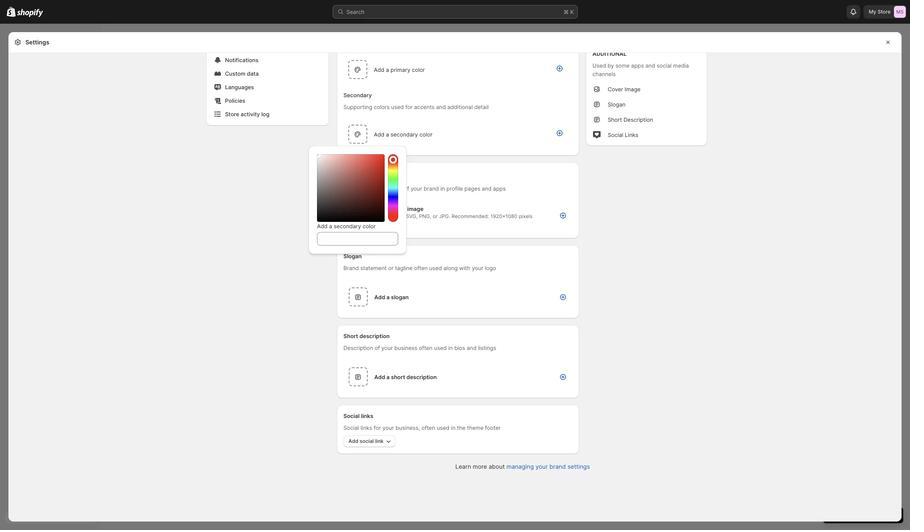 Task type: locate. For each thing, give the bounding box(es) containing it.
footer
[[485, 425, 501, 431]]

add a secondary color up add a secondary color text field
[[317, 223, 376, 230]]

and right accents
[[436, 104, 446, 110]]

1 vertical spatial short
[[344, 333, 358, 340]]

for up link
[[374, 425, 381, 431]]

social for social links
[[344, 413, 360, 420]]

0 horizontal spatial store
[[225, 111, 239, 118]]

1 horizontal spatial apps
[[632, 62, 644, 69]]

in left bios
[[449, 345, 453, 352]]

1 vertical spatial store
[[225, 111, 239, 118]]

description right short
[[407, 374, 437, 381]]

add a short description
[[375, 374, 437, 381]]

notifications link
[[212, 54, 323, 66]]

cover image
[[608, 86, 641, 93], [344, 170, 377, 177]]

0 vertical spatial store
[[878, 8, 891, 15]]

your right off
[[411, 185, 423, 192]]

1 vertical spatial apps
[[493, 185, 506, 192]]

social left links
[[608, 132, 624, 138]]

apps
[[632, 62, 644, 69], [493, 185, 506, 192]]

0 horizontal spatial social
[[360, 438, 374, 445]]

apps right some
[[632, 62, 644, 69]]

detail
[[475, 104, 489, 110]]

0 vertical spatial or
[[433, 213, 438, 220]]

1 horizontal spatial or
[[433, 213, 438, 220]]

0 vertical spatial slogan
[[608, 101, 626, 108]]

add social link button
[[344, 436, 396, 448]]

and
[[646, 62, 656, 69], [436, 104, 446, 110], [482, 185, 492, 192], [467, 345, 477, 352]]

learn
[[456, 463, 472, 470]]

1 vertical spatial image
[[361, 170, 377, 177]]

image right key
[[355, 185, 371, 192]]

0 horizontal spatial slogan
[[344, 253, 362, 260]]

short for short description
[[608, 116, 623, 123]]

1 horizontal spatial image
[[625, 86, 641, 93]]

social
[[657, 62, 672, 69], [360, 438, 374, 445]]

0 vertical spatial in
[[441, 185, 445, 192]]

0 vertical spatial cover image
[[608, 86, 641, 93]]

0 vertical spatial often
[[414, 265, 428, 272]]

short for short description
[[344, 333, 358, 340]]

for left accents
[[406, 104, 413, 110]]

cover image down some
[[608, 86, 641, 93]]

or left tagline
[[389, 265, 394, 272]]

image up that at the left
[[361, 170, 377, 177]]

0 vertical spatial description
[[624, 116, 654, 123]]

shopify image
[[17, 9, 43, 17]]

2 vertical spatial social
[[344, 425, 359, 431]]

image inside add a cover image heic, webp, svg, png, or jpg. recommended: 1920×1080 pixels minimum.
[[408, 206, 424, 212]]

0 horizontal spatial secondary
[[334, 223, 361, 230]]

0 horizontal spatial for
[[374, 425, 381, 431]]

0 vertical spatial image
[[355, 185, 371, 192]]

social up add social link
[[344, 413, 360, 420]]

often right business,
[[422, 425, 436, 431]]

used
[[391, 104, 404, 110], [430, 265, 442, 272], [434, 345, 447, 352], [437, 425, 450, 431]]

1 horizontal spatial for
[[406, 104, 413, 110]]

1 horizontal spatial cover image
[[608, 86, 641, 93]]

1 vertical spatial slogan
[[344, 253, 362, 260]]

0 vertical spatial apps
[[632, 62, 644, 69]]

1 horizontal spatial short
[[608, 116, 623, 123]]

0 horizontal spatial apps
[[493, 185, 506, 192]]

color right primary
[[412, 66, 425, 73]]

often right tagline
[[414, 265, 428, 272]]

search
[[347, 8, 365, 15]]

1 horizontal spatial cover
[[608, 86, 624, 93]]

along
[[444, 265, 458, 272]]

0 vertical spatial cover
[[608, 86, 624, 93]]

and right pages
[[482, 185, 492, 192]]

links
[[361, 413, 374, 420], [361, 425, 373, 431]]

1 vertical spatial brand
[[550, 463, 566, 470]]

description
[[624, 116, 654, 123], [344, 345, 373, 352]]

policies link
[[212, 95, 323, 107]]

0 vertical spatial links
[[361, 413, 374, 420]]

add a slogan
[[375, 294, 409, 301]]

settings
[[568, 463, 590, 470]]

store down policies
[[225, 111, 239, 118]]

short description
[[608, 116, 654, 123]]

often right business
[[419, 345, 433, 352]]

or inside add a cover image heic, webp, svg, png, or jpg. recommended: 1920×1080 pixels minimum.
[[433, 213, 438, 220]]

secondary
[[391, 131, 418, 138], [334, 223, 361, 230]]

1 vertical spatial image
[[408, 206, 424, 212]]

bios
[[455, 345, 466, 352]]

add a secondary color down the supporting colors used for accents and additional detail
[[374, 131, 433, 138]]

cover image up key
[[344, 170, 377, 177]]

1 vertical spatial description
[[344, 345, 373, 352]]

add left short
[[375, 374, 385, 381]]

brand
[[424, 185, 439, 192], [550, 463, 566, 470]]

1 vertical spatial cover image
[[344, 170, 377, 177]]

pixels
[[519, 213, 533, 220]]

short
[[391, 374, 405, 381]]

your
[[411, 185, 423, 192], [472, 265, 484, 272], [382, 345, 393, 352], [383, 425, 394, 431], [536, 463, 548, 470]]

key
[[344, 185, 353, 192]]

dialog
[[906, 32, 911, 522]]

description down short description
[[344, 345, 373, 352]]

add inside add a cover image heic, webp, svg, png, or jpg. recommended: 1920×1080 pixels minimum.
[[375, 206, 385, 212]]

0 horizontal spatial image
[[355, 185, 371, 192]]

your right of on the left bottom of the page
[[382, 345, 393, 352]]

0 vertical spatial secondary
[[391, 131, 418, 138]]

or left jpg. on the left top of the page
[[433, 213, 438, 220]]

description up links
[[624, 116, 654, 123]]

social down the social links
[[344, 425, 359, 431]]

slogan
[[391, 294, 409, 301]]

image down used by some apps and social media channels
[[625, 86, 641, 93]]

0 vertical spatial social
[[608, 132, 624, 138]]

log
[[262, 111, 270, 118]]

0 vertical spatial brand
[[424, 185, 439, 192]]

a left short
[[387, 374, 390, 381]]

svg,
[[406, 213, 418, 220]]

1 horizontal spatial image
[[408, 206, 424, 212]]

brand left settings
[[550, 463, 566, 470]]

in
[[441, 185, 445, 192], [449, 345, 453, 352], [451, 425, 456, 431]]

recommended:
[[452, 213, 489, 220]]

0 horizontal spatial description
[[344, 345, 373, 352]]

secondary up add a secondary color text field
[[334, 223, 361, 230]]

colors
[[374, 104, 390, 110]]

custom
[[225, 70, 246, 77]]

1 vertical spatial links
[[361, 425, 373, 431]]

with
[[460, 265, 471, 272]]

pages
[[465, 185, 481, 192]]

2 vertical spatial in
[[451, 425, 456, 431]]

your right with
[[472, 265, 484, 272]]

add down the social links
[[349, 438, 359, 445]]

color down heic,
[[363, 223, 376, 230]]

cover down channels
[[608, 86, 624, 93]]

short
[[608, 116, 623, 123], [344, 333, 358, 340]]

social left media
[[657, 62, 672, 69]]

1 vertical spatial description
[[407, 374, 437, 381]]

settings
[[25, 38, 49, 46]]

in left the
[[451, 425, 456, 431]]

store
[[878, 8, 891, 15], [225, 111, 239, 118]]

1 horizontal spatial social
[[657, 62, 672, 69]]

1 vertical spatial social
[[360, 438, 374, 445]]

store right my
[[878, 8, 891, 15]]

slogan up brand
[[344, 253, 362, 260]]

1 horizontal spatial slogan
[[608, 101, 626, 108]]

that
[[372, 185, 382, 192]]

add
[[374, 66, 385, 73], [374, 131, 385, 138], [375, 206, 385, 212], [317, 223, 328, 230], [375, 294, 385, 301], [375, 374, 385, 381], [349, 438, 359, 445]]

heic,
[[375, 213, 388, 220]]

accents
[[414, 104, 435, 110]]

and right some
[[646, 62, 656, 69]]

0 vertical spatial description
[[360, 333, 390, 340]]

social inside used by some apps and social media channels
[[657, 62, 672, 69]]

0 horizontal spatial cover
[[344, 170, 360, 177]]

2 vertical spatial often
[[422, 425, 436, 431]]

often
[[414, 265, 428, 272], [419, 345, 433, 352], [422, 425, 436, 431]]

supporting colors used for accents and additional detail
[[344, 104, 489, 110]]

apps right pages
[[493, 185, 506, 192]]

in left profile
[[441, 185, 445, 192]]

used by some apps and social media channels
[[593, 62, 690, 77]]

1 vertical spatial social
[[344, 413, 360, 420]]

0 vertical spatial short
[[608, 116, 623, 123]]

description up of on the left bottom of the page
[[360, 333, 390, 340]]

color down accents
[[420, 131, 433, 138]]

1 vertical spatial add a secondary color
[[317, 223, 376, 230]]

secondary down the supporting colors used for accents and additional detail
[[391, 131, 418, 138]]

social links
[[608, 132, 639, 138]]

add a cover image heic, webp, svg, png, or jpg. recommended: 1920×1080 pixels minimum.
[[375, 206, 533, 226]]

0 vertical spatial add a secondary color
[[374, 131, 433, 138]]

shows
[[384, 185, 401, 192]]

tagline
[[395, 265, 413, 272]]

links for social links for your business, often used in the theme footer
[[361, 425, 373, 431]]

0 vertical spatial for
[[406, 104, 413, 110]]

cover
[[608, 86, 624, 93], [344, 170, 360, 177]]

k
[[571, 8, 574, 15]]

1 horizontal spatial secondary
[[391, 131, 418, 138]]

a
[[386, 66, 389, 73], [386, 131, 389, 138], [387, 206, 390, 212], [329, 223, 332, 230], [387, 294, 390, 301], [387, 374, 390, 381]]

1 vertical spatial often
[[419, 345, 433, 352]]

add up add a secondary color text field
[[317, 223, 328, 230]]

additional
[[593, 50, 627, 57]]

1 vertical spatial for
[[374, 425, 381, 431]]

links for social links
[[361, 413, 374, 420]]

secondary
[[344, 92, 372, 99]]

image up svg,
[[408, 206, 424, 212]]

used left along
[[430, 265, 442, 272]]

brand left profile
[[424, 185, 439, 192]]

learn more about managing your brand settings
[[456, 463, 590, 470]]

add left slogan
[[375, 294, 385, 301]]

slogan up short description
[[608, 101, 626, 108]]

social left link
[[360, 438, 374, 445]]

1 vertical spatial cover
[[344, 170, 360, 177]]

image
[[355, 185, 371, 192], [408, 206, 424, 212]]

business
[[395, 345, 418, 352]]

used right colors
[[391, 104, 404, 110]]

cover up key
[[344, 170, 360, 177]]

brand
[[344, 265, 359, 272]]

0 horizontal spatial or
[[389, 265, 394, 272]]

1 horizontal spatial store
[[878, 8, 891, 15]]

listings
[[478, 345, 497, 352]]

settings dialog
[[8, 0, 902, 522]]

a down colors
[[386, 131, 389, 138]]

1 vertical spatial or
[[389, 265, 394, 272]]

0 horizontal spatial short
[[344, 333, 358, 340]]

social for social links for your business, often used in the theme footer
[[344, 425, 359, 431]]

used left the
[[437, 425, 450, 431]]

or
[[433, 213, 438, 220], [389, 265, 394, 272]]

0 vertical spatial social
[[657, 62, 672, 69]]

add up heic,
[[375, 206, 385, 212]]

a up heic,
[[387, 206, 390, 212]]



Task type: vqa. For each thing, say whether or not it's contained in the screenshot.
in associated with brand
yes



Task type: describe. For each thing, give the bounding box(es) containing it.
add inside dropdown button
[[349, 438, 359, 445]]

statement
[[361, 265, 387, 272]]

my store image
[[895, 6, 907, 18]]

more
[[473, 463, 487, 470]]

⌘
[[564, 8, 569, 15]]

primary
[[391, 66, 411, 73]]

a left slogan
[[387, 294, 390, 301]]

of
[[375, 345, 380, 352]]

brand statement or tagline often used along with your logo
[[344, 265, 497, 272]]

2 vertical spatial color
[[363, 223, 376, 230]]

add a primary color
[[374, 66, 425, 73]]

social for social links
[[608, 132, 624, 138]]

a up add a secondary color text field
[[329, 223, 332, 230]]

add down colors
[[374, 131, 385, 138]]

Add a secondary color text field
[[317, 232, 398, 246]]

1 horizontal spatial description
[[624, 116, 654, 123]]

shopify image
[[7, 7, 16, 17]]

languages link
[[212, 81, 323, 93]]

my
[[870, 8, 877, 15]]

1 vertical spatial in
[[449, 345, 453, 352]]

social inside dropdown button
[[360, 438, 374, 445]]

0 horizontal spatial cover image
[[344, 170, 377, 177]]

cover
[[391, 206, 406, 212]]

media
[[674, 62, 690, 69]]

a left primary
[[386, 66, 389, 73]]

0 horizontal spatial brand
[[424, 185, 439, 192]]

⌘ k
[[564, 8, 574, 15]]

social links for your business, often used in the theme footer
[[344, 425, 501, 431]]

in for brand
[[441, 185, 445, 192]]

1 vertical spatial color
[[420, 131, 433, 138]]

jpg.
[[439, 213, 451, 220]]

add a secondary color inside settings dialog
[[374, 131, 433, 138]]

and inside used by some apps and social media channels
[[646, 62, 656, 69]]

off
[[402, 185, 409, 192]]

0 horizontal spatial image
[[361, 170, 377, 177]]

and right bios
[[467, 345, 477, 352]]

data
[[247, 70, 259, 77]]

minimum.
[[375, 220, 398, 226]]

your right the managing in the right bottom of the page
[[536, 463, 548, 470]]

notifications
[[225, 57, 259, 63]]

often for tagline
[[414, 265, 428, 272]]

webp,
[[389, 213, 405, 220]]

1 horizontal spatial description
[[407, 374, 437, 381]]

link
[[375, 438, 384, 445]]

add left primary
[[374, 66, 385, 73]]

logo
[[485, 265, 497, 272]]

description of your business often used in bios and listings
[[344, 345, 497, 352]]

supporting
[[344, 104, 373, 110]]

apps inside used by some apps and social media channels
[[632, 62, 644, 69]]

store inside store activity log link
[[225, 111, 239, 118]]

secondary inside settings dialog
[[391, 131, 418, 138]]

store activity log link
[[212, 108, 323, 120]]

a inside add a cover image heic, webp, svg, png, or jpg. recommended: 1920×1080 pixels minimum.
[[387, 206, 390, 212]]

business,
[[396, 425, 420, 431]]

short description
[[344, 333, 390, 340]]

used
[[593, 62, 607, 69]]

managing your brand settings link
[[507, 463, 590, 470]]

languages
[[225, 84, 254, 91]]

about
[[489, 463, 505, 470]]

in for used
[[451, 425, 456, 431]]

png,
[[419, 213, 432, 220]]

key image that shows off your brand in profile pages and apps
[[344, 185, 506, 192]]

used left bios
[[434, 345, 447, 352]]

often for business
[[419, 345, 433, 352]]

0 horizontal spatial description
[[360, 333, 390, 340]]

links
[[625, 132, 639, 138]]

your up link
[[383, 425, 394, 431]]

custom data
[[225, 70, 259, 77]]

additional
[[448, 104, 473, 110]]

social links
[[344, 413, 374, 420]]

my store
[[870, 8, 891, 15]]

add social link
[[349, 438, 384, 445]]

1 vertical spatial secondary
[[334, 223, 361, 230]]

custom data link
[[212, 68, 323, 80]]

managing
[[507, 463, 534, 470]]

activity
[[241, 111, 260, 118]]

1920×1080
[[491, 213, 518, 220]]

policies
[[225, 97, 245, 104]]

store activity log
[[225, 111, 270, 118]]

0 vertical spatial image
[[625, 86, 641, 93]]

the
[[457, 425, 466, 431]]

profile
[[447, 185, 463, 192]]

by
[[608, 62, 614, 69]]

theme
[[467, 425, 484, 431]]

some
[[616, 62, 630, 69]]

1 horizontal spatial brand
[[550, 463, 566, 470]]

0 vertical spatial color
[[412, 66, 425, 73]]

channels
[[593, 71, 616, 77]]



